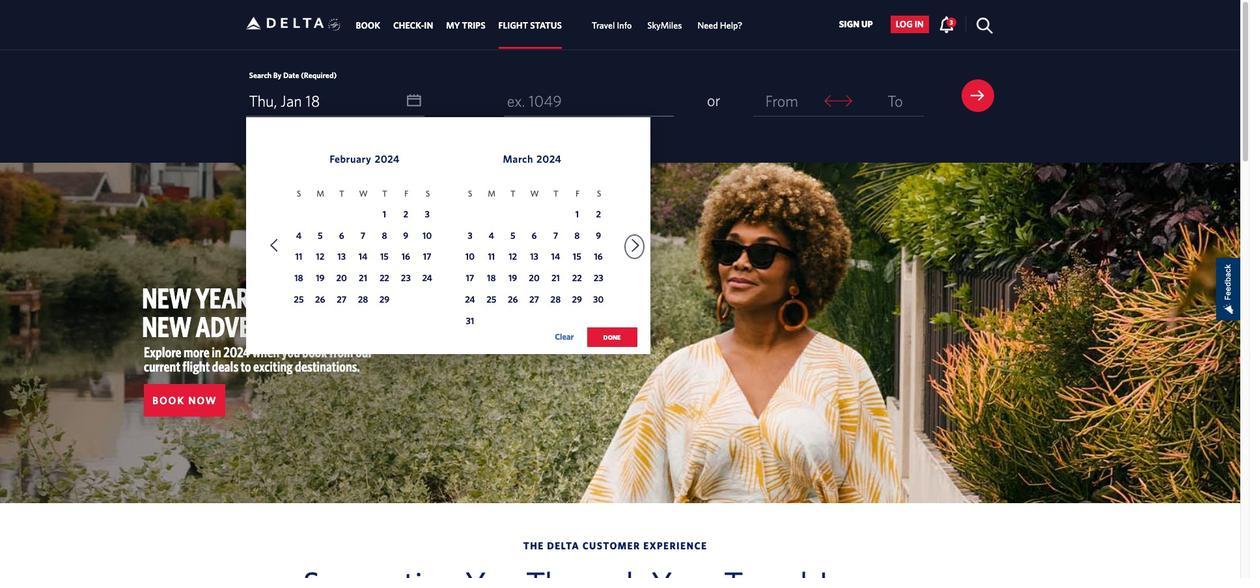 Task type: describe. For each thing, give the bounding box(es) containing it.
1 26 from the left
[[315, 295, 325, 305]]

10 for topmost 10 link
[[423, 230, 432, 241]]

2 horizontal spatial 3 link
[[939, 16, 957, 32]]

1 19 link from the left
[[312, 271, 329, 288]]

1 horizontal spatial 17
[[466, 273, 474, 284]]

15 for 2nd the 15 link from the left
[[573, 252, 582, 262]]

2 9 from the left
[[596, 230, 601, 241]]

1 vertical spatial 3 link
[[419, 207, 436, 224]]

done
[[604, 333, 621, 341]]

1 t from the left
[[339, 189, 345, 199]]

need
[[698, 20, 718, 31]]

2 link for march 2024
[[590, 207, 607, 224]]

3 s from the left
[[468, 189, 472, 199]]

2 28 from the left
[[551, 295, 561, 305]]

2 14 link from the left
[[547, 250, 564, 267]]

2 for march 2024
[[596, 209, 601, 219]]

1 11 link from the left
[[290, 250, 307, 267]]

1 22 link from the left
[[376, 271, 393, 288]]

from
[[766, 92, 799, 110]]

15 for first the 15 link
[[380, 252, 389, 262]]

2 22 link from the left
[[569, 271, 586, 288]]

clear button
[[555, 328, 574, 347]]

1 23 link from the left
[[398, 271, 414, 288]]

new year, new adventures
[[142, 281, 332, 343]]

2 t from the left
[[382, 189, 388, 199]]

log
[[896, 19, 913, 30]]

1 29 link from the left
[[376, 293, 393, 309]]

2 29 link from the left
[[569, 293, 586, 309]]

2 18 link from the left
[[483, 271, 500, 288]]

2 25 link from the left
[[483, 293, 500, 309]]

2 11 link from the left
[[483, 250, 500, 267]]

my trips link
[[446, 14, 486, 37]]

flight status link
[[499, 14, 562, 37]]

10 for right 10 link
[[466, 252, 475, 262]]

2 vertical spatial 3 link
[[462, 228, 479, 245]]

6 for second 6 link from right
[[339, 230, 344, 241]]

flight
[[499, 20, 528, 31]]

6 for 2nd 6 link from the left
[[532, 230, 537, 241]]

check-in link
[[393, 14, 433, 37]]

1 28 link from the left
[[355, 293, 372, 309]]

date
[[283, 70, 299, 79]]

2 4 link from the left
[[483, 228, 500, 245]]

2 15 link from the left
[[569, 250, 586, 267]]

1 27 link from the left
[[333, 293, 350, 309]]

to link
[[867, 86, 924, 116]]

1 vertical spatial 24
[[465, 295, 475, 305]]

2 12 link from the left
[[505, 250, 522, 267]]

1 horizontal spatial 10 link
[[462, 250, 479, 267]]

my
[[446, 20, 460, 31]]

help?
[[720, 20, 743, 31]]

w for march
[[530, 189, 539, 199]]

1 12 link from the left
[[312, 250, 329, 267]]

27 for 2nd 27 link from right
[[337, 295, 347, 305]]

in
[[424, 20, 433, 31]]

year,
[[196, 281, 255, 315]]

2 26 from the left
[[508, 295, 518, 305]]

4 for first 4 link from left
[[296, 230, 302, 241]]

1 9 from the left
[[403, 230, 409, 241]]

deals
[[212, 358, 239, 375]]

flight
[[183, 358, 210, 375]]

2 23 link from the left
[[590, 271, 607, 288]]

to
[[888, 92, 903, 110]]

search
[[249, 70, 272, 79]]

1 vertical spatial 17 link
[[462, 271, 479, 288]]

sign up link
[[834, 16, 879, 33]]

1 12 from the left
[[316, 252, 325, 262]]

7 for 2nd 7 link from the right
[[361, 230, 366, 241]]

1 23 from the left
[[401, 273, 411, 284]]

m for february
[[317, 189, 324, 199]]

0 horizontal spatial 24
[[422, 273, 432, 284]]

my trips
[[446, 20, 486, 31]]

1 20 from the left
[[336, 273, 347, 284]]

1 link for february 2024
[[376, 207, 393, 224]]

18 for first 18 link from the right
[[487, 273, 496, 284]]

thu, jan 18
[[249, 92, 320, 110]]

1 horizontal spatial 24 link
[[462, 293, 479, 309]]

11 for second "11" link from right
[[295, 252, 302, 262]]

1 19 from the left
[[316, 273, 325, 284]]

you
[[282, 344, 300, 360]]

1 13 from the left
[[338, 252, 346, 262]]

when
[[252, 344, 280, 360]]

1 21 link from the left
[[355, 271, 372, 288]]

from
[[329, 344, 354, 360]]

1 21 from the left
[[359, 273, 367, 284]]

2 14 from the left
[[551, 252, 560, 262]]

our
[[356, 344, 373, 360]]

1 20 link from the left
[[333, 271, 350, 288]]

sign up
[[839, 19, 873, 30]]

2 8 link from the left
[[569, 228, 586, 245]]

1 6 link from the left
[[333, 228, 350, 245]]

2 23 from the left
[[594, 273, 604, 284]]

1 25 from the left
[[294, 295, 304, 305]]

0 vertical spatial 24 link
[[419, 271, 436, 288]]

jan
[[281, 92, 302, 110]]

2024 for february 2024
[[375, 153, 400, 165]]

travel info
[[592, 20, 632, 31]]

2 26 link from the left
[[505, 293, 522, 309]]

m for march
[[488, 189, 496, 199]]

delta
[[547, 541, 580, 552]]

1 link for march 2024
[[569, 207, 586, 224]]

1 9 link from the left
[[398, 228, 414, 245]]

adventures
[[196, 310, 332, 343]]

4 s from the left
[[597, 189, 601, 199]]

4 t from the left
[[554, 189, 559, 199]]

27 for 1st 27 link from the right
[[530, 295, 539, 305]]

thu, jan 18 button
[[246, 86, 425, 116]]

trips
[[462, 20, 486, 31]]

1 26 link from the left
[[312, 293, 329, 309]]

1 22 from the left
[[380, 273, 390, 284]]

status
[[530, 20, 562, 31]]

more
[[184, 344, 210, 360]]

to
[[241, 358, 251, 375]]

the delta customer experience
[[523, 541, 708, 552]]

30
[[593, 295, 604, 305]]

1 5 link from the left
[[312, 228, 329, 245]]

customer
[[583, 541, 641, 552]]

skymiles
[[648, 20, 682, 31]]

book for book
[[356, 20, 380, 31]]

2024 inside explore more in 2024 when you book from our current flight deals to exciting destinations.
[[224, 344, 250, 360]]

explore
[[144, 344, 182, 360]]

30 link
[[590, 293, 607, 309]]

1 5 from the left
[[318, 230, 323, 241]]

february
[[330, 153, 372, 165]]

1 new from the top
[[142, 281, 192, 315]]

explore more in 2024 when you book from our current flight deals to exciting destinations. link
[[144, 344, 373, 375]]

0 vertical spatial 10 link
[[419, 228, 436, 245]]

book
[[302, 344, 327, 360]]

2 new from the top
[[142, 310, 192, 343]]

1 8 from the left
[[382, 230, 387, 241]]

1 15 link from the left
[[376, 250, 393, 267]]

1 8 link from the left
[[376, 228, 393, 245]]

log in
[[896, 19, 924, 30]]

2 20 from the left
[[529, 273, 540, 284]]

flight status
[[499, 20, 562, 31]]

check-
[[393, 20, 424, 31]]

exciting
[[253, 358, 293, 375]]

book now
[[152, 395, 217, 407]]

skyteam image
[[328, 4, 341, 45]]

search by date (required)
[[249, 70, 337, 79]]

Search By Date (Required) text field
[[246, 86, 425, 116]]



Task type: vqa. For each thing, say whether or not it's contained in the screenshot.
'110V AC Power' image
no



Task type: locate. For each thing, give the bounding box(es) containing it.
1 4 from the left
[[296, 230, 302, 241]]

need help? link
[[698, 14, 743, 37]]

t down february at the left of page
[[339, 189, 345, 199]]

1 14 link from the left
[[355, 250, 372, 267]]

4 link
[[290, 228, 307, 245], [483, 228, 500, 245]]

1 16 from the left
[[402, 252, 410, 262]]

t
[[339, 189, 345, 199], [382, 189, 388, 199], [511, 189, 516, 199], [554, 189, 559, 199]]

2 20 link from the left
[[526, 271, 543, 288]]

2 16 link from the left
[[590, 250, 607, 267]]

1 14 from the left
[[359, 252, 368, 262]]

calendar expanded, use arrow keys to select date application
[[246, 117, 650, 361]]

4
[[296, 230, 302, 241], [489, 230, 494, 241]]

1 15 from the left
[[380, 252, 389, 262]]

13 link
[[333, 250, 350, 267], [526, 250, 543, 267]]

in inside button
[[915, 19, 924, 30]]

6
[[339, 230, 344, 241], [532, 230, 537, 241]]

1 4 link from the left
[[290, 228, 307, 245]]

2 13 link from the left
[[526, 250, 543, 267]]

info
[[617, 20, 632, 31]]

0 vertical spatial 3
[[950, 18, 954, 26]]

tab list
[[349, 0, 751, 49]]

0 horizontal spatial 16 link
[[398, 250, 414, 267]]

16 link
[[398, 250, 414, 267], [590, 250, 607, 267]]

1 horizontal spatial 14
[[551, 252, 560, 262]]

1 7 from the left
[[361, 230, 366, 241]]

1 vertical spatial book
[[152, 395, 185, 407]]

3 t from the left
[[511, 189, 516, 199]]

2 w from the left
[[530, 189, 539, 199]]

1 vertical spatial in
[[212, 344, 221, 360]]

28
[[358, 295, 368, 305], [551, 295, 561, 305]]

2 2 link from the left
[[590, 207, 607, 224]]

1 11 from the left
[[295, 252, 302, 262]]

10
[[423, 230, 432, 241], [466, 252, 475, 262]]

1 horizontal spatial 24
[[465, 295, 475, 305]]

1 horizontal spatial 8 link
[[569, 228, 586, 245]]

27 link up "from"
[[333, 293, 350, 309]]

1 horizontal spatial 25 link
[[483, 293, 500, 309]]

1 horizontal spatial 2
[[596, 209, 601, 219]]

1 6 from the left
[[339, 230, 344, 241]]

in right the log on the top right of page
[[915, 19, 924, 30]]

0 horizontal spatial 26 link
[[312, 293, 329, 309]]

1 link
[[376, 207, 393, 224], [569, 207, 586, 224]]

1 28 from the left
[[358, 295, 368, 305]]

2 2 from the left
[[596, 209, 601, 219]]

0 horizontal spatial 4 link
[[290, 228, 307, 245]]

16 for 2nd 16 link from the right
[[402, 252, 410, 262]]

0 horizontal spatial 6 link
[[333, 228, 350, 245]]

0 horizontal spatial 15
[[380, 252, 389, 262]]

1 horizontal spatial 28 link
[[547, 293, 564, 309]]

1 horizontal spatial 26 link
[[505, 293, 522, 309]]

0 horizontal spatial f
[[404, 189, 408, 199]]

book inside tab list
[[356, 20, 380, 31]]

delta air lines image
[[246, 3, 324, 44]]

0 horizontal spatial 29
[[380, 295, 390, 305]]

2 for february 2024
[[404, 209, 408, 219]]

1 for march 2024
[[576, 209, 579, 219]]

15 link
[[376, 250, 393, 267], [569, 250, 586, 267]]

0 horizontal spatial 8 link
[[376, 228, 393, 245]]

2 22 from the left
[[572, 273, 582, 284]]

1 horizontal spatial 3
[[468, 230, 473, 241]]

1 25 link from the left
[[290, 293, 307, 309]]

1 vertical spatial 17
[[466, 273, 474, 284]]

need help?
[[698, 20, 743, 31]]

experience
[[644, 541, 708, 552]]

2 5 link from the left
[[505, 228, 522, 245]]

the
[[523, 541, 544, 552]]

march
[[503, 153, 533, 165]]

0 horizontal spatial 13
[[338, 252, 346, 262]]

0 vertical spatial 17
[[423, 252, 432, 262]]

2
[[404, 209, 408, 219], [596, 209, 601, 219]]

2 9 link from the left
[[590, 228, 607, 245]]

1 2 from the left
[[404, 209, 408, 219]]

0 horizontal spatial 7
[[361, 230, 366, 241]]

0 horizontal spatial in
[[212, 344, 221, 360]]

1 horizontal spatial w
[[530, 189, 539, 199]]

0 horizontal spatial 28
[[358, 295, 368, 305]]

1 horizontal spatial 5 link
[[505, 228, 522, 245]]

18 inside popup button
[[306, 92, 320, 110]]

2 7 from the left
[[553, 230, 558, 241]]

2024 right march
[[537, 153, 562, 165]]

check-in
[[393, 20, 433, 31]]

book left 'now'
[[152, 395, 185, 407]]

2 6 from the left
[[532, 230, 537, 241]]

by
[[273, 70, 282, 79]]

25 link
[[290, 293, 307, 309], [483, 293, 500, 309]]

up
[[862, 19, 873, 30]]

2024 left the when
[[224, 344, 250, 360]]

0 horizontal spatial 9 link
[[398, 228, 414, 245]]

9 link
[[398, 228, 414, 245], [590, 228, 607, 245]]

done button
[[587, 328, 637, 347]]

1 18 link from the left
[[290, 271, 307, 288]]

29 for first 29 link from right
[[572, 295, 582, 305]]

11 for first "11" link from the right
[[488, 252, 495, 262]]

0 horizontal spatial 5
[[318, 230, 323, 241]]

2 21 from the left
[[552, 273, 560, 284]]

1 horizontal spatial 22
[[572, 273, 582, 284]]

current
[[144, 358, 180, 375]]

0 horizontal spatial 23
[[401, 273, 411, 284]]

0 horizontal spatial 23 link
[[398, 271, 414, 288]]

2 19 from the left
[[509, 273, 517, 284]]

29 for first 29 link
[[380, 295, 390, 305]]

26
[[315, 295, 325, 305], [508, 295, 518, 305]]

2 11 from the left
[[488, 252, 495, 262]]

in
[[915, 19, 924, 30], [212, 344, 221, 360]]

1 horizontal spatial 20 link
[[526, 271, 543, 288]]

1 horizontal spatial 18
[[306, 92, 320, 110]]

1 horizontal spatial 3 link
[[462, 228, 479, 245]]

w down march 2024
[[530, 189, 539, 199]]

1 horizontal spatial 26
[[508, 295, 518, 305]]

2024 right february at the left of page
[[375, 153, 400, 165]]

2024 for march 2024
[[537, 153, 562, 165]]

2 27 from the left
[[530, 295, 539, 305]]

0 horizontal spatial 18
[[295, 273, 303, 284]]

0 horizontal spatial 6
[[339, 230, 344, 241]]

2 6 link from the left
[[526, 228, 543, 245]]

t down february 2024
[[382, 189, 388, 199]]

1 horizontal spatial 7
[[553, 230, 558, 241]]

f for march 2024
[[576, 189, 580, 199]]

t down march 2024
[[554, 189, 559, 199]]

27 left 30
[[530, 295, 539, 305]]

1 horizontal spatial 23
[[594, 273, 604, 284]]

0 horizontal spatial 8
[[382, 230, 387, 241]]

tab list containing book
[[349, 0, 751, 49]]

5
[[318, 230, 323, 241], [511, 230, 516, 241]]

0 horizontal spatial 11
[[295, 252, 302, 262]]

0 horizontal spatial 3
[[425, 209, 430, 219]]

23
[[401, 273, 411, 284], [594, 273, 604, 284]]

2 7 link from the left
[[547, 228, 564, 245]]

0 horizontal spatial 17 link
[[419, 250, 436, 267]]

3 for bottom the 3 link
[[468, 230, 473, 241]]

2 12 from the left
[[509, 252, 517, 262]]

in right more
[[212, 344, 221, 360]]

w for february
[[359, 189, 368, 199]]

0 horizontal spatial 24 link
[[419, 271, 436, 288]]

travel info link
[[592, 14, 632, 37]]

march 2024
[[503, 153, 562, 165]]

21 link
[[355, 271, 372, 288], [547, 271, 564, 288]]

2 1 from the left
[[576, 209, 579, 219]]

28 up our
[[358, 295, 368, 305]]

1 horizontal spatial 27
[[530, 295, 539, 305]]

skymiles link
[[648, 14, 682, 37]]

1 horizontal spatial 17 link
[[462, 271, 479, 288]]

2 16 from the left
[[594, 252, 603, 262]]

f for february 2024
[[404, 189, 408, 199]]

3
[[950, 18, 954, 26], [425, 209, 430, 219], [468, 230, 473, 241]]

15
[[380, 252, 389, 262], [573, 252, 582, 262]]

18 for second 18 link from the right
[[295, 273, 303, 284]]

0 horizontal spatial 3 link
[[419, 207, 436, 224]]

2 28 link from the left
[[547, 293, 564, 309]]

28 link
[[355, 293, 372, 309], [547, 293, 564, 309]]

2 25 from the left
[[487, 295, 497, 305]]

book now link
[[144, 384, 226, 417]]

book for book now
[[152, 395, 185, 407]]

now
[[188, 395, 217, 407]]

0 horizontal spatial 20
[[336, 273, 347, 284]]

20
[[336, 273, 347, 284], [529, 273, 540, 284]]

0 horizontal spatial 2 link
[[398, 207, 414, 224]]

sign
[[839, 19, 860, 30]]

february 2024
[[330, 153, 400, 165]]

1 horizontal spatial 21 link
[[547, 271, 564, 288]]

2 8 from the left
[[575, 230, 580, 241]]

0 horizontal spatial 28 link
[[355, 293, 372, 309]]

travel
[[592, 20, 615, 31]]

11 link
[[290, 250, 307, 267], [483, 250, 500, 267]]

5 link
[[312, 228, 329, 245], [505, 228, 522, 245]]

2 link for february 2024
[[398, 207, 414, 224]]

18 link
[[290, 271, 307, 288], [483, 271, 500, 288]]

2 vertical spatial 3
[[468, 230, 473, 241]]

2024
[[375, 153, 400, 165], [537, 153, 562, 165], [224, 344, 250, 360]]

0 horizontal spatial 14 link
[[355, 250, 372, 267]]

1 horizontal spatial 8
[[575, 230, 580, 241]]

1 horizontal spatial 1 link
[[569, 207, 586, 224]]

1 29 from the left
[[380, 295, 390, 305]]

new
[[142, 281, 192, 315], [142, 310, 192, 343]]

ex. 1049 number field
[[504, 86, 674, 116]]

0 vertical spatial 17 link
[[419, 250, 436, 267]]

7 for 1st 7 link from right
[[553, 230, 558, 241]]

0 horizontal spatial 29 link
[[376, 293, 393, 309]]

1 7 link from the left
[[355, 228, 372, 245]]

0 horizontal spatial 1 link
[[376, 207, 393, 224]]

explore more in 2024 when you book from our current flight deals to exciting destinations.
[[144, 344, 373, 375]]

2 27 link from the left
[[526, 293, 543, 309]]

0 horizontal spatial 4
[[296, 230, 302, 241]]

0 horizontal spatial 27 link
[[333, 293, 350, 309]]

f
[[404, 189, 408, 199], [576, 189, 580, 199]]

2 m from the left
[[488, 189, 496, 199]]

28 link up clear
[[547, 293, 564, 309]]

0 horizontal spatial book
[[152, 395, 185, 407]]

1 horizontal spatial 6 link
[[526, 228, 543, 245]]

in inside explore more in 2024 when you book from our current flight deals to exciting destinations.
[[212, 344, 221, 360]]

0 horizontal spatial 19
[[316, 273, 325, 284]]

1 horizontal spatial 2 link
[[590, 207, 607, 224]]

1 horizontal spatial 15 link
[[569, 250, 586, 267]]

(required)
[[301, 70, 337, 79]]

12 link
[[312, 250, 329, 267], [505, 250, 522, 267]]

1 horizontal spatial 7 link
[[547, 228, 564, 245]]

1 horizontal spatial 6
[[532, 230, 537, 241]]

2 19 link from the left
[[505, 271, 522, 288]]

6 link
[[333, 228, 350, 245], [526, 228, 543, 245]]

2 horizontal spatial 3
[[950, 18, 954, 26]]

destinations.
[[295, 358, 360, 375]]

0 horizontal spatial 17
[[423, 252, 432, 262]]

11
[[295, 252, 302, 262], [488, 252, 495, 262]]

1 horizontal spatial 21
[[552, 273, 560, 284]]

2 link
[[398, 207, 414, 224], [590, 207, 607, 224]]

13
[[338, 252, 346, 262], [530, 252, 539, 262]]

1 horizontal spatial 9
[[596, 230, 601, 241]]

16
[[402, 252, 410, 262], [594, 252, 603, 262]]

31 link
[[462, 314, 479, 331]]

w
[[359, 189, 368, 199], [530, 189, 539, 199]]

27 up "from"
[[337, 295, 347, 305]]

7 link
[[355, 228, 372, 245], [547, 228, 564, 245]]

28 link up our
[[355, 293, 372, 309]]

0 vertical spatial book
[[356, 20, 380, 31]]

26 link
[[312, 293, 329, 309], [505, 293, 522, 309]]

1 vertical spatial 10 link
[[462, 250, 479, 267]]

book right skyteam image at left
[[356, 20, 380, 31]]

1 1 from the left
[[383, 209, 386, 219]]

0 horizontal spatial 22
[[380, 273, 390, 284]]

0 horizontal spatial 21 link
[[355, 271, 372, 288]]

28 up clear
[[551, 295, 561, 305]]

1 horizontal spatial m
[[488, 189, 496, 199]]

2 21 link from the left
[[547, 271, 564, 288]]

22
[[380, 273, 390, 284], [572, 273, 582, 284]]

31
[[466, 316, 474, 326]]

1 horizontal spatial book
[[356, 20, 380, 31]]

3 for middle the 3 link
[[425, 209, 430, 219]]

16 for first 16 link from the right
[[594, 252, 603, 262]]

3 link
[[939, 16, 957, 32], [419, 207, 436, 224], [462, 228, 479, 245]]

0 horizontal spatial 5 link
[[312, 228, 329, 245]]

t down march
[[511, 189, 516, 199]]

14
[[359, 252, 368, 262], [551, 252, 560, 262]]

0 horizontal spatial 19 link
[[312, 271, 329, 288]]

2 horizontal spatial 18
[[487, 273, 496, 284]]

2 15 from the left
[[573, 252, 582, 262]]

1 horizontal spatial in
[[915, 19, 924, 30]]

0 horizontal spatial 27
[[337, 295, 347, 305]]

2 s from the left
[[426, 189, 430, 199]]

25
[[294, 295, 304, 305], [487, 295, 497, 305]]

clear
[[555, 332, 574, 342]]

1 vertical spatial 10
[[466, 252, 475, 262]]

thu,
[[249, 92, 277, 110]]

book link
[[356, 14, 380, 37]]

0 horizontal spatial 21
[[359, 273, 367, 284]]

log in button
[[891, 16, 929, 33]]

1 27 from the left
[[337, 295, 347, 305]]

1 16 link from the left
[[398, 250, 414, 267]]

21
[[359, 273, 367, 284], [552, 273, 560, 284]]

or
[[707, 91, 721, 109]]

book
[[356, 20, 380, 31], [152, 395, 185, 407]]

0 horizontal spatial 15 link
[[376, 250, 393, 267]]

1 s from the left
[[297, 189, 301, 199]]

0 horizontal spatial 2
[[404, 209, 408, 219]]

1 1 link from the left
[[376, 207, 393, 224]]

23 link
[[398, 271, 414, 288], [590, 271, 607, 288]]

0 horizontal spatial 11 link
[[290, 250, 307, 267]]

1 horizontal spatial 13
[[530, 252, 539, 262]]

17 link
[[419, 250, 436, 267], [462, 271, 479, 288]]

1
[[383, 209, 386, 219], [576, 209, 579, 219]]

1 horizontal spatial 20
[[529, 273, 540, 284]]

1 horizontal spatial 11 link
[[483, 250, 500, 267]]

14 link
[[355, 250, 372, 267], [547, 250, 564, 267]]

2 f from the left
[[576, 189, 580, 199]]

0 horizontal spatial 1
[[383, 209, 386, 219]]

w down february 2024
[[359, 189, 368, 199]]

4 for second 4 link from the left
[[489, 230, 494, 241]]

0 horizontal spatial 26
[[315, 295, 325, 305]]

1 vertical spatial 24 link
[[462, 293, 479, 309]]

from link
[[754, 86, 811, 116]]

27 link left 30 link
[[526, 293, 543, 309]]

2 13 from the left
[[530, 252, 539, 262]]

0 horizontal spatial 10
[[423, 230, 432, 241]]

s
[[297, 189, 301, 199], [426, 189, 430, 199], [468, 189, 472, 199], [597, 189, 601, 199]]

1 13 link from the left
[[333, 250, 350, 267]]

1 horizontal spatial 14 link
[[547, 250, 564, 267]]

2 1 link from the left
[[569, 207, 586, 224]]

1 m from the left
[[317, 189, 324, 199]]

10 link
[[419, 228, 436, 245], [462, 250, 479, 267]]

1 for february 2024
[[383, 209, 386, 219]]

2 5 from the left
[[511, 230, 516, 241]]



